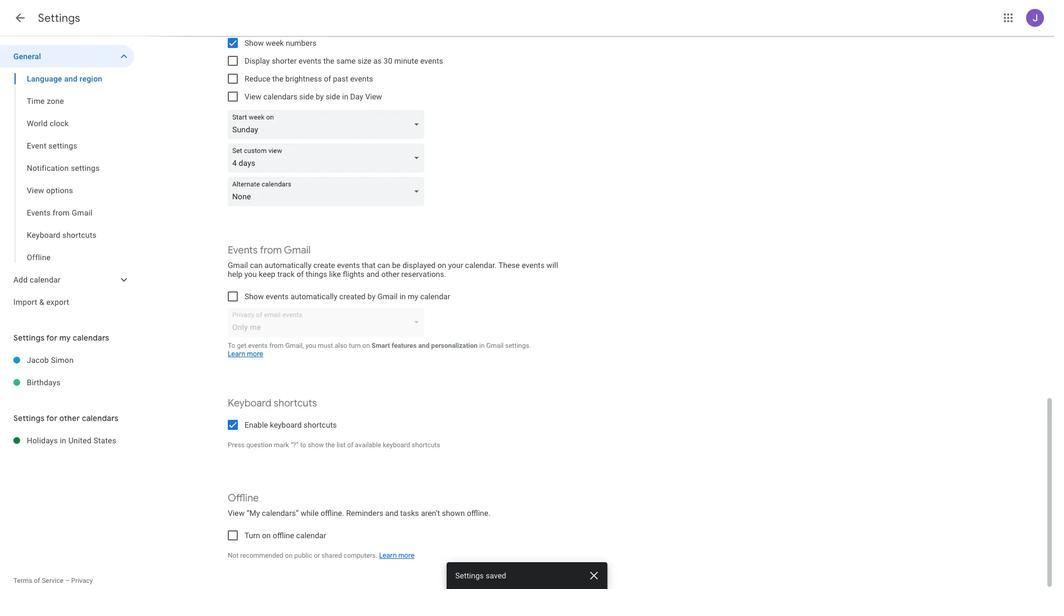Task type: vqa. For each thing, say whether or not it's contained in the screenshot.
the left '2023'
no



Task type: describe. For each thing, give the bounding box(es) containing it.
&
[[39, 298, 44, 307]]

shorter
[[272, 56, 297, 65]]

to
[[300, 441, 306, 449]]

events for events from gmail
[[27, 208, 51, 217]]

not
[[228, 552, 239, 560]]

zone
[[47, 97, 64, 106]]

will
[[547, 261, 558, 270]]

in inside "link"
[[60, 436, 66, 445]]

1 vertical spatial automatically
[[291, 292, 338, 301]]

day
[[351, 92, 364, 101]]

region
[[80, 74, 102, 83]]

show for show events automatically created by gmail in my calendar
[[245, 292, 264, 301]]

events up reduce the brightness of past events
[[299, 56, 322, 65]]

states
[[94, 436, 116, 445]]

reminders
[[346, 509, 384, 518]]

these
[[499, 261, 520, 270]]

show events automatically created by gmail in my calendar
[[245, 292, 451, 301]]

options
[[46, 186, 73, 195]]

birthdays link
[[27, 372, 134, 394]]

general tree item
[[0, 45, 134, 68]]

language
[[27, 74, 62, 83]]

reservations.
[[402, 270, 447, 279]]

you inside events from gmail gmail can automatically create events that can be displayed on your calendar. these events will help you keep track of things like flights and other reservations.
[[245, 270, 257, 279]]

import
[[13, 298, 37, 307]]

displayed
[[403, 261, 436, 270]]

for for my
[[46, 333, 57, 343]]

computers.
[[344, 552, 378, 560]]

to get events from gmail, you must also turn on smart features and personalization in gmail settings. learn more
[[228, 342, 531, 359]]

minute
[[395, 56, 419, 65]]

reduce
[[245, 74, 271, 83]]

available
[[355, 441, 381, 449]]

calendar.
[[465, 261, 497, 270]]

shortcuts inside group
[[62, 231, 97, 240]]

holidays in united states link
[[27, 430, 134, 452]]

jacob simon tree item
[[0, 349, 134, 372]]

import & export
[[13, 298, 69, 307]]

turn on offline calendar
[[245, 531, 326, 540]]

in left day
[[342, 92, 349, 101]]

keyboard inside group
[[27, 231, 60, 240]]

0 vertical spatial keyboard
[[270, 421, 302, 430]]

events inside to get events from gmail, you must also turn on smart features and personalization in gmail settings. learn more
[[248, 342, 268, 350]]

simon
[[51, 356, 74, 365]]

get
[[237, 342, 247, 350]]

keyboard shortcuts inside group
[[27, 231, 97, 240]]

like
[[329, 270, 341, 279]]

offline view "my calendars" while offline. reminders and tasks aren't shown offline.
[[228, 492, 491, 518]]

united
[[68, 436, 91, 445]]

recommended
[[240, 552, 284, 560]]

gmail inside to get events from gmail, you must also turn on smart features and personalization in gmail settings. learn more
[[487, 342, 504, 350]]

features
[[392, 342, 417, 350]]

event settings
[[27, 141, 77, 150]]

1 vertical spatial keyboard
[[383, 441, 410, 449]]

1 side from the left
[[300, 92, 314, 101]]

tree containing general
[[0, 45, 134, 313]]

also
[[335, 342, 347, 350]]

calendars for settings for my calendars
[[73, 333, 109, 343]]

numbers
[[286, 39, 317, 47]]

"?"
[[291, 441, 299, 449]]

tasks
[[400, 509, 419, 518]]

offline
[[273, 531, 294, 540]]

from for events from gmail
[[53, 208, 70, 217]]

add calendar
[[13, 275, 61, 284]]

world clock
[[27, 119, 69, 128]]

terms
[[13, 577, 32, 585]]

1 horizontal spatial calendar
[[296, 531, 326, 540]]

to
[[228, 342, 235, 350]]

and inside events from gmail gmail can automatically create events that can be displayed on your calendar. these events will help you keep track of things like flights and other reservations.
[[367, 270, 380, 279]]

general
[[13, 52, 41, 61]]

view right day
[[365, 92, 382, 101]]

terms of service – privacy
[[13, 577, 93, 585]]

question
[[247, 441, 272, 449]]

0 horizontal spatial other
[[59, 413, 80, 423]]

0 vertical spatial by
[[316, 92, 324, 101]]

press
[[228, 441, 245, 449]]

events down size
[[350, 74, 373, 83]]

"my
[[247, 509, 260, 518]]

turn
[[245, 531, 260, 540]]

world
[[27, 119, 48, 128]]

size
[[358, 56, 372, 65]]

on inside to get events from gmail, you must also turn on smart features and personalization in gmail settings. learn more
[[363, 342, 370, 350]]

saved
[[486, 572, 507, 580]]

track
[[277, 270, 295, 279]]

keep
[[259, 270, 276, 279]]

go back image
[[13, 11, 27, 25]]

30
[[384, 56, 393, 65]]

settings for notification settings
[[71, 164, 100, 173]]

gmail,
[[285, 342, 304, 350]]

settings for my calendars
[[13, 333, 109, 343]]

display
[[245, 56, 270, 65]]

2 offline. from the left
[[467, 509, 491, 518]]

on inside not recommended on public or shared computers. learn more
[[285, 552, 293, 560]]

more inside to get events from gmail, you must also turn on smart features and personalization in gmail settings. learn more
[[247, 350, 263, 359]]

0 vertical spatial the
[[324, 56, 335, 65]]

create
[[314, 261, 335, 270]]

1 vertical spatial learn
[[379, 551, 397, 560]]

week
[[266, 39, 284, 47]]

public
[[294, 552, 312, 560]]



Task type: locate. For each thing, give the bounding box(es) containing it.
settings for my calendars tree
[[0, 349, 134, 394]]

side down reduce the brightness of past events
[[300, 92, 314, 101]]

from inside group
[[53, 208, 70, 217]]

settings heading
[[38, 11, 80, 25]]

1 horizontal spatial by
[[368, 292, 376, 301]]

on left public
[[285, 552, 293, 560]]

of right terms
[[34, 577, 40, 585]]

holidays in united states tree item
[[0, 430, 134, 452]]

events from gmail gmail can automatically create events that can be displayed on your calendar. these events will help you keep track of things like flights and other reservations.
[[228, 244, 558, 279]]

more right get
[[247, 350, 263, 359]]

0 horizontal spatial calendar
[[30, 275, 61, 284]]

the left list at the bottom of the page
[[326, 441, 335, 449]]

service
[[42, 577, 64, 585]]

created
[[340, 292, 366, 301]]

1 vertical spatial calendars
[[73, 333, 109, 343]]

list
[[337, 441, 346, 449]]

settings.
[[506, 342, 531, 350]]

0 vertical spatial more
[[247, 350, 263, 359]]

on inside events from gmail gmail can automatically create events that can be displayed on your calendar. these events will help you keep track of things like flights and other reservations.
[[438, 261, 447, 270]]

offline inside offline view "my calendars" while offline. reminders and tasks aren't shown offline.
[[228, 492, 259, 505]]

for
[[46, 333, 57, 343], [46, 413, 57, 423]]

2 vertical spatial from
[[270, 342, 284, 350]]

automatically inside events from gmail gmail can automatically create events that can be displayed on your calendar. these events will help you keep track of things like flights and other reservations.
[[265, 261, 312, 270]]

aren't
[[421, 509, 440, 518]]

events
[[299, 56, 322, 65], [421, 56, 443, 65], [350, 74, 373, 83], [337, 261, 360, 270], [522, 261, 545, 270], [266, 292, 289, 301], [248, 342, 268, 350]]

notification
[[27, 164, 69, 173]]

for up jacob simon
[[46, 333, 57, 343]]

the
[[324, 56, 335, 65], [273, 74, 284, 83], [326, 441, 335, 449]]

2 for from the top
[[46, 413, 57, 423]]

settings left saved
[[456, 572, 484, 580]]

for up holidays
[[46, 413, 57, 423]]

1 show from the top
[[245, 39, 264, 47]]

on left your at the left
[[438, 261, 447, 270]]

0 horizontal spatial learn more link
[[228, 350, 263, 359]]

while
[[301, 509, 319, 518]]

the down shorter
[[273, 74, 284, 83]]

show up "display"
[[245, 39, 264, 47]]

view
[[245, 92, 262, 101], [365, 92, 382, 101], [27, 186, 44, 195], [228, 509, 245, 518]]

1 vertical spatial other
[[59, 413, 80, 423]]

and inside group
[[64, 74, 78, 83]]

1 vertical spatial offline
[[228, 492, 259, 505]]

show
[[308, 441, 324, 449]]

1 horizontal spatial keyboard shortcuts
[[228, 397, 317, 410]]

1 horizontal spatial other
[[382, 270, 400, 279]]

events inside events from gmail gmail can automatically create events that can be displayed on your calendar. these events will help you keep track of things like flights and other reservations.
[[228, 244, 258, 257]]

settings up notification settings
[[49, 141, 77, 150]]

in
[[342, 92, 349, 101], [400, 292, 406, 301], [480, 342, 485, 350], [60, 436, 66, 445]]

1 vertical spatial from
[[260, 244, 282, 257]]

1 for from the top
[[46, 333, 57, 343]]

keyboard down events from gmail on the left top of page
[[27, 231, 60, 240]]

help
[[228, 270, 243, 279]]

1 vertical spatial events
[[228, 244, 258, 257]]

events inside group
[[27, 208, 51, 217]]

of right list at the bottom of the page
[[347, 441, 354, 449]]

1 vertical spatial settings
[[71, 164, 100, 173]]

1 horizontal spatial my
[[408, 292, 419, 301]]

1 horizontal spatial keyboard
[[383, 441, 410, 449]]

view left options
[[27, 186, 44, 195]]

1 horizontal spatial learn
[[379, 551, 397, 560]]

from down options
[[53, 208, 70, 217]]

learn more link right the computers.
[[379, 551, 415, 560]]

side down past
[[326, 92, 340, 101]]

shown
[[442, 509, 465, 518]]

0 vertical spatial automatically
[[265, 261, 312, 270]]

and left region
[[64, 74, 78, 83]]

from inside to get events from gmail, you must also turn on smart features and personalization in gmail settings. learn more
[[270, 342, 284, 350]]

language and region
[[27, 74, 102, 83]]

event
[[27, 141, 46, 150]]

automatically down things
[[291, 292, 338, 301]]

and right 'features'
[[419, 342, 430, 350]]

same
[[337, 56, 356, 65]]

from left gmail,
[[270, 342, 284, 350]]

you left must
[[306, 342, 316, 350]]

other right that
[[382, 270, 400, 279]]

shared
[[322, 552, 342, 560]]

your
[[448, 261, 464, 270]]

settings up jacob
[[13, 333, 45, 343]]

0 horizontal spatial side
[[300, 92, 314, 101]]

can right help
[[250, 261, 263, 270]]

from up keep
[[260, 244, 282, 257]]

add
[[13, 275, 28, 284]]

calendars for settings for other calendars
[[82, 413, 119, 423]]

in down reservations.
[[400, 292, 406, 301]]

0 horizontal spatial keyboard shortcuts
[[27, 231, 97, 240]]

1 can from the left
[[250, 261, 263, 270]]

of inside events from gmail gmail can automatically create events that can be displayed on your calendar. these events will help you keep track of things like flights and other reservations.
[[297, 270, 304, 279]]

and left tasks
[[386, 509, 399, 518]]

past
[[333, 74, 349, 83]]

smart
[[372, 342, 390, 350]]

view options
[[27, 186, 73, 195]]

notification settings
[[27, 164, 100, 173]]

view inside offline view "my calendars" while offline. reminders and tasks aren't shown offline.
[[228, 509, 245, 518]]

0 horizontal spatial can
[[250, 261, 263, 270]]

view left "my
[[228, 509, 245, 518]]

1 horizontal spatial can
[[378, 261, 390, 270]]

–
[[65, 577, 70, 585]]

0 horizontal spatial learn
[[228, 350, 246, 359]]

of right track
[[297, 270, 304, 279]]

0 vertical spatial my
[[408, 292, 419, 301]]

tree
[[0, 45, 134, 313]]

events left will at the right top of the page
[[522, 261, 545, 270]]

settings up holidays
[[13, 413, 45, 423]]

view inside group
[[27, 186, 44, 195]]

reduce the brightness of past events
[[245, 74, 373, 83]]

holidays in united states
[[27, 436, 116, 445]]

0 vertical spatial you
[[245, 270, 257, 279]]

events down view options on the left top
[[27, 208, 51, 217]]

calendar down reservations.
[[421, 292, 451, 301]]

flights
[[343, 270, 365, 279]]

offline. right while
[[321, 509, 344, 518]]

0 horizontal spatial more
[[247, 350, 263, 359]]

1 vertical spatial by
[[368, 292, 376, 301]]

on right turn
[[363, 342, 370, 350]]

by down reduce the brightness of past events
[[316, 92, 324, 101]]

export
[[46, 298, 69, 307]]

terms of service link
[[13, 577, 64, 585]]

offline for offline
[[27, 253, 51, 262]]

calendar up or
[[296, 531, 326, 540]]

privacy link
[[71, 577, 93, 585]]

1 vertical spatial you
[[306, 342, 316, 350]]

automatically
[[265, 261, 312, 270], [291, 292, 338, 301]]

0 vertical spatial offline
[[27, 253, 51, 262]]

0 horizontal spatial offline
[[27, 253, 51, 262]]

calendars down reduce
[[264, 92, 298, 101]]

in left united
[[60, 436, 66, 445]]

things
[[306, 270, 327, 279]]

enable keyboard shortcuts
[[245, 421, 337, 430]]

must
[[318, 342, 333, 350]]

settings for other calendars
[[13, 413, 119, 423]]

shortcuts
[[62, 231, 97, 240], [274, 397, 317, 410], [304, 421, 337, 430], [412, 441, 441, 449]]

by right created
[[368, 292, 376, 301]]

jacob
[[27, 356, 49, 365]]

show down keep
[[245, 292, 264, 301]]

learn more link left gmail,
[[228, 350, 263, 359]]

more
[[247, 350, 263, 359], [399, 551, 415, 560]]

keyboard shortcuts
[[27, 231, 97, 240], [228, 397, 317, 410]]

of left past
[[324, 74, 331, 83]]

in inside to get events from gmail, you must also turn on smart features and personalization in gmail settings. learn more
[[480, 342, 485, 350]]

events right minute
[[421, 56, 443, 65]]

events down track
[[266, 292, 289, 301]]

calendar up &
[[30, 275, 61, 284]]

can
[[250, 261, 263, 270], [378, 261, 390, 270]]

privacy
[[71, 577, 93, 585]]

settings for settings saved
[[456, 572, 484, 580]]

from
[[53, 208, 70, 217], [260, 244, 282, 257], [270, 342, 284, 350]]

and inside to get events from gmail, you must also turn on smart features and personalization in gmail settings. learn more
[[419, 342, 430, 350]]

gmail up track
[[284, 244, 311, 257]]

gmail left the "settings."
[[487, 342, 504, 350]]

enable
[[245, 421, 268, 430]]

for for other
[[46, 413, 57, 423]]

settings up options
[[71, 164, 100, 173]]

view down reduce
[[245, 92, 262, 101]]

can left be
[[378, 261, 390, 270]]

calendars up jacob simon tree item
[[73, 333, 109, 343]]

jacob simon
[[27, 356, 74, 365]]

on right 'turn'
[[262, 531, 271, 540]]

1 vertical spatial more
[[399, 551, 415, 560]]

1 vertical spatial calendar
[[421, 292, 451, 301]]

that
[[362, 261, 376, 270]]

and right flights on the top
[[367, 270, 380, 279]]

keyboard up enable
[[228, 397, 272, 410]]

1 vertical spatial show
[[245, 292, 264, 301]]

1 horizontal spatial more
[[399, 551, 415, 560]]

keyboard
[[27, 231, 60, 240], [228, 397, 272, 410]]

settings for settings for my calendars
[[13, 333, 45, 343]]

events from gmail
[[27, 208, 93, 217]]

1 horizontal spatial offline
[[228, 492, 259, 505]]

0 vertical spatial learn more link
[[228, 350, 263, 359]]

2 vertical spatial calendar
[[296, 531, 326, 540]]

gmail inside group
[[72, 208, 93, 217]]

calendars"
[[262, 509, 299, 518]]

offline inside group
[[27, 253, 51, 262]]

keyboard up the mark
[[270, 421, 302, 430]]

events for events from gmail gmail can automatically create events that can be displayed on your calendar. these events will help you keep track of things like flights and other reservations.
[[228, 244, 258, 257]]

show for show week numbers
[[245, 39, 264, 47]]

1 offline. from the left
[[321, 509, 344, 518]]

1 horizontal spatial keyboard
[[228, 397, 272, 410]]

0 vertical spatial show
[[245, 39, 264, 47]]

display shorter events the same size as 30 minute events
[[245, 56, 443, 65]]

offline up add calendar at the left of page
[[27, 253, 51, 262]]

group containing language and region
[[0, 68, 134, 269]]

calendar
[[30, 275, 61, 284], [421, 292, 451, 301], [296, 531, 326, 540]]

0 vertical spatial keyboard
[[27, 231, 60, 240]]

0 vertical spatial calendar
[[30, 275, 61, 284]]

0 vertical spatial from
[[53, 208, 70, 217]]

group
[[0, 68, 134, 269]]

gmail down be
[[378, 292, 398, 301]]

my up jacob simon tree item
[[59, 333, 71, 343]]

0 horizontal spatial you
[[245, 270, 257, 279]]

0 horizontal spatial keyboard
[[27, 231, 60, 240]]

1 horizontal spatial you
[[306, 342, 316, 350]]

time
[[27, 97, 45, 106]]

2 side from the left
[[326, 92, 340, 101]]

settings for settings for other calendars
[[13, 413, 45, 423]]

2 can from the left
[[378, 261, 390, 270]]

from inside events from gmail gmail can automatically create events that can be displayed on your calendar. these events will help you keep track of things like flights and other reservations.
[[260, 244, 282, 257]]

in right personalization
[[480, 342, 485, 350]]

0 vertical spatial calendars
[[264, 92, 298, 101]]

offline. right shown
[[467, 509, 491, 518]]

as
[[374, 56, 382, 65]]

1 horizontal spatial learn more link
[[379, 551, 415, 560]]

my down reservations.
[[408, 292, 419, 301]]

1 vertical spatial the
[[273, 74, 284, 83]]

settings for settings
[[38, 11, 80, 25]]

other up holidays in united states
[[59, 413, 80, 423]]

0 vertical spatial other
[[382, 270, 400, 279]]

keyboard shortcuts down events from gmail on the left top of page
[[27, 231, 97, 240]]

events left that
[[337, 261, 360, 270]]

settings for event settings
[[49, 141, 77, 150]]

0 vertical spatial learn
[[228, 350, 246, 359]]

settings
[[38, 11, 80, 25], [13, 333, 45, 343], [13, 413, 45, 423], [456, 572, 484, 580]]

more down tasks
[[399, 551, 415, 560]]

settings saved
[[456, 572, 507, 580]]

by
[[316, 92, 324, 101], [368, 292, 376, 301]]

birthdays
[[27, 378, 61, 387]]

0 horizontal spatial my
[[59, 333, 71, 343]]

turn
[[349, 342, 361, 350]]

2 vertical spatial calendars
[[82, 413, 119, 423]]

1 vertical spatial for
[[46, 413, 57, 423]]

offline for offline view "my calendars" while offline. reminders and tasks aren't shown offline.
[[228, 492, 259, 505]]

and inside offline view "my calendars" while offline. reminders and tasks aren't shown offline.
[[386, 509, 399, 518]]

birthdays tree item
[[0, 372, 134, 394]]

settings right go back icon
[[38, 11, 80, 25]]

you right help
[[245, 270, 257, 279]]

0 vertical spatial for
[[46, 333, 57, 343]]

keyboard right available
[[383, 441, 410, 449]]

view calendars side by side in day view
[[245, 92, 382, 101]]

calendars up states
[[82, 413, 119, 423]]

2 horizontal spatial calendar
[[421, 292, 451, 301]]

1 vertical spatial keyboard shortcuts
[[228, 397, 317, 410]]

press question mark "?" to show the list of available keyboard shortcuts
[[228, 441, 441, 449]]

1 horizontal spatial offline.
[[467, 509, 491, 518]]

1 horizontal spatial side
[[326, 92, 340, 101]]

0 horizontal spatial by
[[316, 92, 324, 101]]

2 show from the top
[[245, 292, 264, 301]]

the left same
[[324, 56, 335, 65]]

0 horizontal spatial keyboard
[[270, 421, 302, 430]]

calendars
[[264, 92, 298, 101], [73, 333, 109, 343], [82, 413, 119, 423]]

offline up "my
[[228, 492, 259, 505]]

0 vertical spatial events
[[27, 208, 51, 217]]

other inside events from gmail gmail can automatically create events that can be displayed on your calendar. these events will help you keep track of things like flights and other reservations.
[[382, 270, 400, 279]]

0 horizontal spatial events
[[27, 208, 51, 217]]

2 vertical spatial the
[[326, 441, 335, 449]]

from for events from gmail gmail can automatically create events that can be displayed on your calendar. these events will help you keep track of things like flights and other reservations.
[[260, 244, 282, 257]]

gmail left keep
[[228, 261, 248, 270]]

holidays
[[27, 436, 58, 445]]

None field
[[228, 110, 429, 139], [228, 144, 429, 173], [228, 177, 429, 206], [228, 110, 429, 139], [228, 144, 429, 173], [228, 177, 429, 206]]

clock
[[50, 119, 69, 128]]

1 horizontal spatial events
[[228, 244, 258, 257]]

gmail down options
[[72, 208, 93, 217]]

1 vertical spatial keyboard
[[228, 397, 272, 410]]

1 vertical spatial my
[[59, 333, 71, 343]]

learn
[[228, 350, 246, 359], [379, 551, 397, 560]]

you inside to get events from gmail, you must also turn on smart features and personalization in gmail settings. learn more
[[306, 342, 316, 350]]

personalization
[[431, 342, 478, 350]]

events right get
[[248, 342, 268, 350]]

1 vertical spatial learn more link
[[379, 551, 415, 560]]

or
[[314, 552, 320, 560]]

you
[[245, 270, 257, 279], [306, 342, 316, 350]]

0 vertical spatial settings
[[49, 141, 77, 150]]

learn inside to get events from gmail, you must also turn on smart features and personalization in gmail settings. learn more
[[228, 350, 246, 359]]

events up help
[[228, 244, 258, 257]]

keyboard
[[270, 421, 302, 430], [383, 441, 410, 449]]

0 horizontal spatial offline.
[[321, 509, 344, 518]]

automatically left create
[[265, 261, 312, 270]]

keyboard shortcuts up enable
[[228, 397, 317, 410]]

0 vertical spatial keyboard shortcuts
[[27, 231, 97, 240]]



